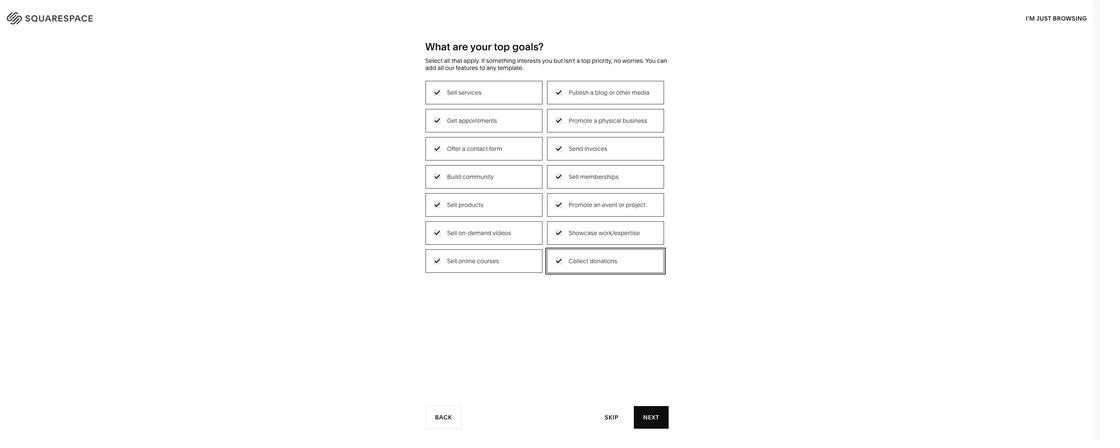 Task type: vqa. For each thing, say whether or not it's contained in the screenshot.
Scheduling
no



Task type: describe. For each thing, give the bounding box(es) containing it.
add
[[425, 64, 436, 72]]

sell for sell online courses
[[447, 257, 457, 265]]

estate
[[473, 179, 490, 187]]

a for publish a blog or other media
[[590, 89, 594, 96]]

restaurants
[[460, 129, 492, 137]]

that
[[452, 57, 462, 65]]

isn't
[[564, 57, 575, 65]]

select
[[425, 57, 443, 65]]

community & non-profits
[[371, 154, 441, 162]]

form
[[489, 145, 502, 152]]

online
[[458, 257, 476, 265]]

& for animals
[[568, 129, 572, 137]]

a for promote a physical business
[[594, 117, 597, 124]]

professional services link
[[371, 129, 438, 137]]

or for event
[[619, 201, 624, 209]]

promote a physical business
[[569, 117, 647, 124]]

squarespace logo image
[[17, 10, 114, 24]]

media & podcasts
[[460, 142, 509, 149]]

send invoices
[[569, 145, 607, 152]]

features
[[456, 64, 478, 72]]

template.
[[498, 64, 524, 72]]

sell products
[[447, 201, 483, 209]]

products
[[458, 201, 483, 209]]

skip button
[[596, 406, 628, 429]]

business
[[623, 117, 647, 124]]

showcase work/expertise
[[569, 229, 640, 237]]

are
[[453, 41, 468, 53]]

media
[[632, 89, 649, 96]]

physical
[[598, 117, 621, 124]]

in
[[1077, 13, 1083, 21]]

sell for sell products
[[447, 201, 457, 209]]

sell for sell memberships
[[569, 173, 579, 181]]

professional services
[[371, 129, 430, 137]]

nature
[[548, 129, 567, 137]]

& for podcasts
[[478, 142, 482, 149]]

profits
[[424, 154, 441, 162]]

0 horizontal spatial top
[[494, 41, 510, 53]]

a for offer a contact form
[[462, 145, 465, 152]]

donations
[[590, 257, 617, 265]]

weddings
[[460, 167, 488, 174]]

next button
[[634, 406, 668, 429]]

podcasts
[[484, 142, 509, 149]]

videos
[[493, 229, 511, 237]]

priority,
[[592, 57, 612, 65]]

appointments
[[458, 117, 497, 124]]

goals?
[[512, 41, 544, 53]]

& for non-
[[405, 154, 409, 162]]

a inside what are your top goals? select all that apply. if something interests you but isn't a top priority, no worries. you can add all our features to any template.
[[576, 57, 580, 65]]

0 horizontal spatial all
[[438, 64, 444, 72]]

animals
[[573, 129, 596, 137]]

community
[[462, 173, 494, 181]]

i'm
[[1026, 14, 1035, 22]]

real estate & properties link
[[460, 179, 534, 187]]

travel link
[[460, 116, 484, 124]]

lusaka image
[[437, 287, 657, 440]]

squarespace logo link
[[17, 10, 230, 24]]

if
[[481, 57, 485, 65]]

what are your top goals? select all that apply. if something interests you but isn't a top priority, no worries. you can add all our features to any template.
[[425, 41, 667, 72]]

event
[[602, 201, 617, 209]]

browsing
[[1053, 14, 1087, 22]]

can
[[657, 57, 667, 65]]

get
[[447, 117, 457, 124]]

decor
[[572, 116, 589, 124]]

next
[[643, 414, 659, 421]]

fitness
[[548, 142, 568, 149]]

community
[[371, 154, 403, 162]]

lusaka element
[[437, 287, 657, 440]]

build
[[447, 173, 461, 181]]

project
[[626, 201, 645, 209]]

home
[[548, 116, 565, 124]]

contact
[[467, 145, 488, 152]]

worries.
[[622, 57, 644, 65]]

offer
[[447, 145, 461, 152]]

sell memberships
[[569, 173, 619, 181]]

log             in link
[[1062, 13, 1083, 21]]

sell for sell services
[[447, 89, 457, 96]]

any
[[486, 64, 496, 72]]

just
[[1036, 14, 1051, 22]]

memberships
[[580, 173, 619, 181]]

collect donations
[[569, 257, 617, 265]]

nature & animals link
[[548, 129, 604, 137]]

back button
[[425, 406, 462, 429]]

send
[[569, 145, 583, 152]]



Task type: locate. For each thing, give the bounding box(es) containing it.
to
[[480, 64, 485, 72]]

sell left on-
[[447, 229, 457, 237]]

build community
[[447, 173, 494, 181]]

invoices
[[584, 145, 607, 152]]

events
[[460, 154, 478, 162]]

a right "offer"
[[462, 145, 465, 152]]

professional
[[371, 129, 405, 137]]

media & podcasts link
[[460, 142, 517, 149]]

promote up animals
[[569, 117, 592, 124]]

your
[[470, 41, 491, 53]]

what
[[425, 41, 450, 53]]

sell left services
[[447, 89, 457, 96]]

log
[[1062, 13, 1075, 21]]

0 vertical spatial top
[[494, 41, 510, 53]]

1 vertical spatial promote
[[569, 201, 592, 209]]

a left blog
[[590, 89, 594, 96]]

skip
[[605, 414, 618, 421]]

& right home
[[566, 116, 570, 124]]

get appointments
[[447, 117, 497, 124]]

restaurants link
[[460, 129, 501, 137]]

offer a contact form
[[447, 145, 502, 152]]

a
[[576, 57, 580, 65], [590, 89, 594, 96], [594, 117, 597, 124], [462, 145, 465, 152]]

or for blog
[[609, 89, 615, 96]]

promote left an
[[569, 201, 592, 209]]

blog
[[595, 89, 608, 96]]

0 vertical spatial or
[[609, 89, 615, 96]]

promote for promote a physical business
[[569, 117, 592, 124]]

a right isn't
[[576, 57, 580, 65]]

or
[[609, 89, 615, 96], [619, 201, 624, 209]]

other
[[616, 89, 630, 96]]

sell on-demand videos
[[447, 229, 511, 237]]

media
[[460, 142, 477, 149]]

& right media
[[478, 142, 482, 149]]

real
[[460, 179, 472, 187]]

real estate & properties
[[460, 179, 525, 187]]

sell services
[[447, 89, 481, 96]]

1 vertical spatial or
[[619, 201, 624, 209]]

1 horizontal spatial all
[[444, 57, 450, 65]]

home & decor link
[[548, 116, 597, 124]]

services
[[458, 89, 481, 96]]

& right estate
[[492, 179, 495, 187]]

on-
[[458, 229, 468, 237]]

community & non-profits link
[[371, 154, 450, 162]]

all left our
[[438, 64, 444, 72]]

log             in
[[1062, 13, 1083, 21]]

sell left memberships at right
[[569, 173, 579, 181]]

services
[[406, 129, 430, 137]]

publish a blog or other media
[[569, 89, 649, 96]]

fitness link
[[548, 142, 576, 149]]

non-
[[410, 154, 424, 162]]

interests
[[517, 57, 541, 65]]

all left that in the top left of the page
[[444, 57, 450, 65]]

& right 'nature'
[[568, 129, 572, 137]]

& left "non-"
[[405, 154, 409, 162]]

sell
[[447, 89, 457, 96], [569, 173, 579, 181], [447, 201, 457, 209], [447, 229, 457, 237], [447, 257, 457, 265]]

sell online courses
[[447, 257, 499, 265]]

sell left products
[[447, 201, 457, 209]]

events link
[[460, 154, 486, 162]]

but
[[554, 57, 563, 65]]

& for decor
[[566, 116, 570, 124]]

top
[[494, 41, 510, 53], [581, 57, 590, 65]]

you
[[542, 57, 552, 65]]

travel
[[460, 116, 476, 124]]

no
[[614, 57, 621, 65]]

top right isn't
[[581, 57, 590, 65]]

work/expertise
[[599, 229, 640, 237]]

back
[[435, 414, 452, 421]]

apply.
[[464, 57, 480, 65]]

0 horizontal spatial or
[[609, 89, 615, 96]]

or right event
[[619, 201, 624, 209]]

1 vertical spatial top
[[581, 57, 590, 65]]

top up something on the top
[[494, 41, 510, 53]]

properties
[[497, 179, 525, 187]]

demand
[[468, 229, 491, 237]]

promote
[[569, 117, 592, 124], [569, 201, 592, 209]]

i'm just browsing
[[1026, 14, 1087, 22]]

2 promote from the top
[[569, 201, 592, 209]]

our
[[445, 64, 454, 72]]

courses
[[477, 257, 499, 265]]

1 horizontal spatial top
[[581, 57, 590, 65]]

promote an event or project
[[569, 201, 645, 209]]

a left the physical
[[594, 117, 597, 124]]

sell left the online
[[447, 257, 457, 265]]

sell for sell on-demand videos
[[447, 229, 457, 237]]

&
[[566, 116, 570, 124], [568, 129, 572, 137], [478, 142, 482, 149], [405, 154, 409, 162], [492, 179, 495, 187]]

0 vertical spatial promote
[[569, 117, 592, 124]]

all
[[444, 57, 450, 65], [438, 64, 444, 72]]

or right blog
[[609, 89, 615, 96]]

promote for promote an event or project
[[569, 201, 592, 209]]

publish
[[569, 89, 589, 96]]

something
[[486, 57, 516, 65]]

1 promote from the top
[[569, 117, 592, 124]]

showcase
[[569, 229, 597, 237]]

1 horizontal spatial or
[[619, 201, 624, 209]]

home & decor
[[548, 116, 589, 124]]



